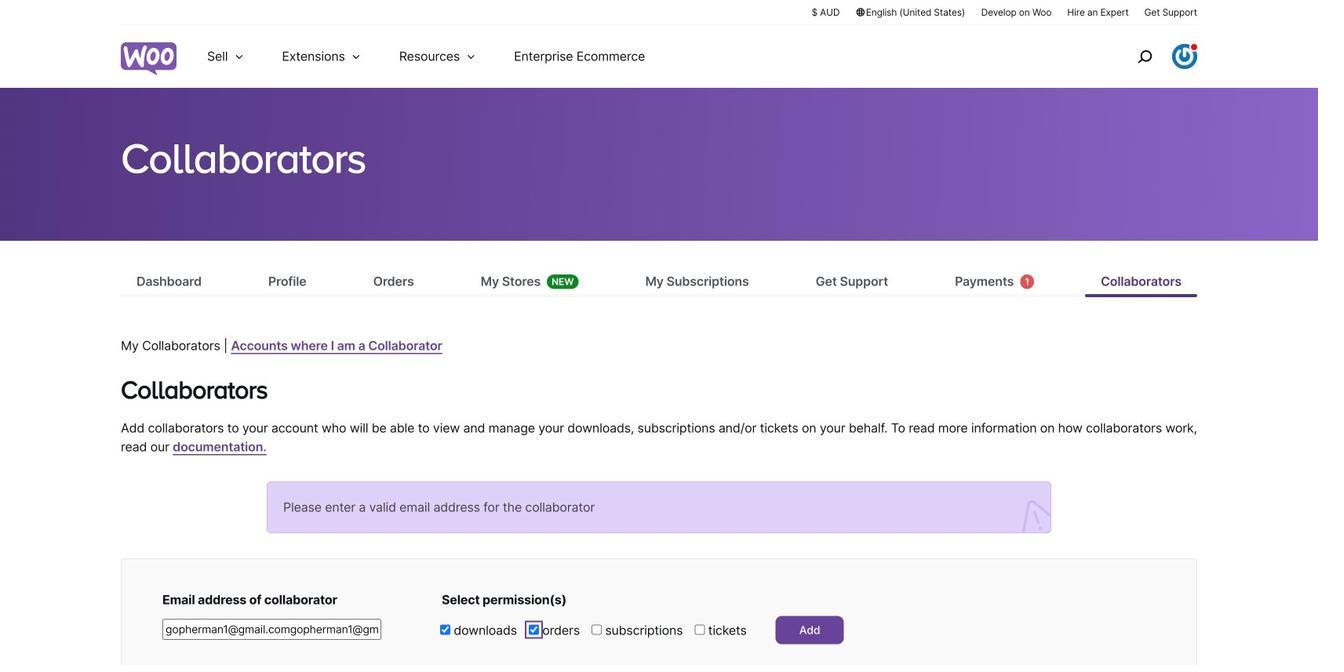 Task type: locate. For each thing, give the bounding box(es) containing it.
service navigation menu element
[[1104, 31, 1197, 82]]

None checkbox
[[529, 625, 539, 635], [695, 625, 705, 635], [529, 625, 539, 635], [695, 625, 705, 635]]

None checkbox
[[440, 625, 450, 635], [592, 625, 602, 635], [440, 625, 450, 635], [592, 625, 602, 635]]



Task type: vqa. For each thing, say whether or not it's contained in the screenshot.
Search image
yes



Task type: describe. For each thing, give the bounding box(es) containing it.
open account menu image
[[1172, 44, 1197, 69]]

search image
[[1132, 44, 1157, 69]]



